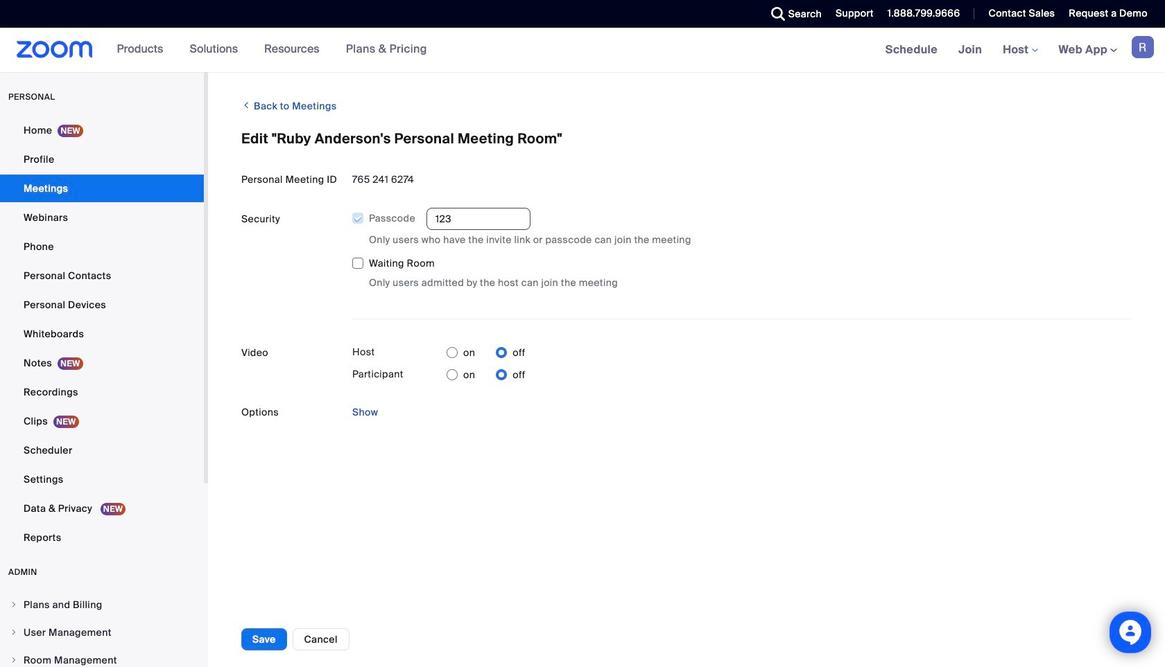 Task type: vqa. For each thing, say whether or not it's contained in the screenshot.
first "Menu Item" from the top
yes



Task type: describe. For each thing, give the bounding box(es) containing it.
personal menu menu
[[0, 117, 204, 553]]

left image
[[241, 98, 251, 112]]

product information navigation
[[107, 28, 438, 72]]

3 menu item from the top
[[0, 648, 204, 668]]

2 option group from the top
[[447, 364, 525, 386]]

1 option group from the top
[[447, 342, 525, 364]]

1 right image from the top
[[10, 629, 18, 637]]



Task type: locate. For each thing, give the bounding box(es) containing it.
1 vertical spatial menu item
[[0, 620, 204, 646]]

zoom logo image
[[17, 41, 93, 58]]

right image
[[10, 601, 18, 610]]

profile picture image
[[1132, 36, 1154, 58]]

2 menu item from the top
[[0, 620, 204, 646]]

1 vertical spatial right image
[[10, 657, 18, 665]]

0 vertical spatial right image
[[10, 629, 18, 637]]

1 menu item from the top
[[0, 592, 204, 619]]

None text field
[[427, 208, 531, 230]]

admin menu menu
[[0, 592, 204, 668]]

meetings navigation
[[875, 28, 1165, 73]]

menu item
[[0, 592, 204, 619], [0, 620, 204, 646], [0, 648, 204, 668]]

2 right image from the top
[[10, 657, 18, 665]]

banner
[[0, 28, 1165, 73]]

group
[[352, 208, 1132, 291]]

option group
[[447, 342, 525, 364], [447, 364, 525, 386]]

right image
[[10, 629, 18, 637], [10, 657, 18, 665]]

0 vertical spatial menu item
[[0, 592, 204, 619]]

2 vertical spatial menu item
[[0, 648, 204, 668]]



